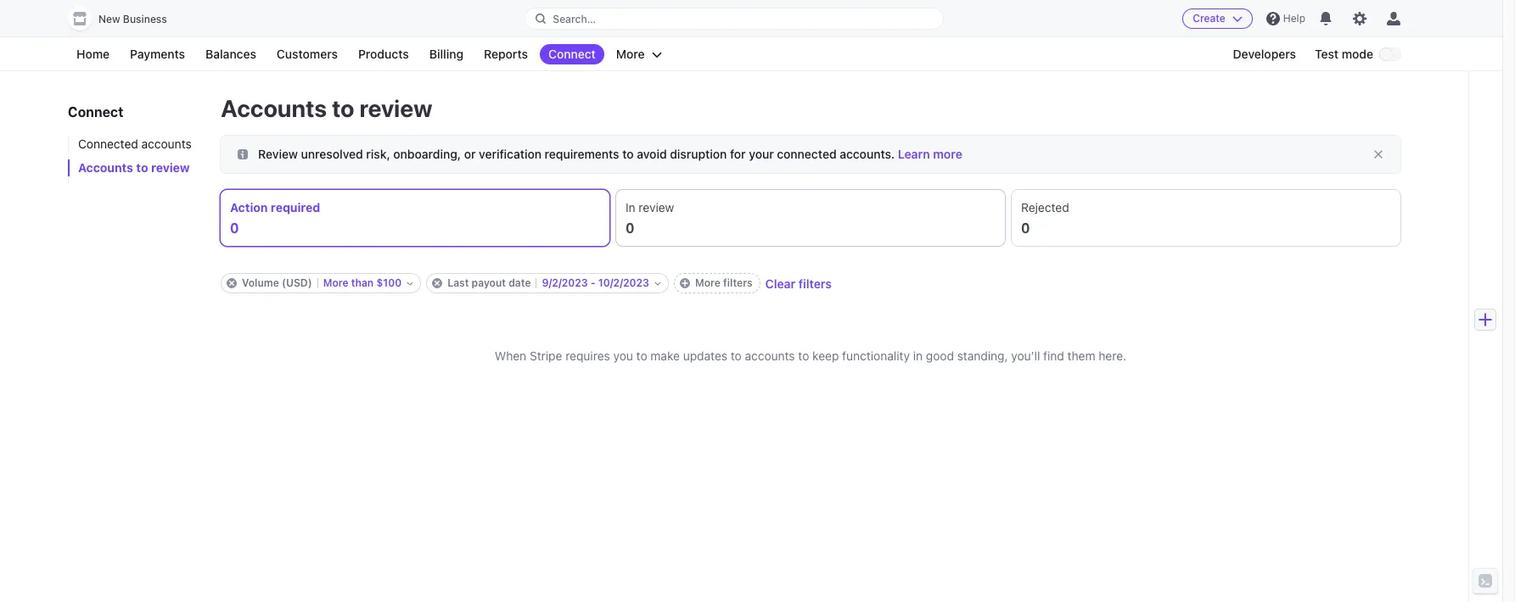 Task type: describe. For each thing, give the bounding box(es) containing it.
stripe
[[530, 349, 562, 363]]

accounts to review link
[[68, 160, 204, 177]]

them
[[1068, 349, 1096, 363]]

to right updates
[[731, 349, 742, 363]]

to left avoid
[[623, 147, 634, 161]]

learn
[[898, 147, 930, 161]]

or
[[464, 147, 476, 161]]

0 horizontal spatial review
[[151, 160, 190, 175]]

mode
[[1342, 47, 1374, 61]]

0 vertical spatial connect
[[548, 47, 596, 61]]

when stripe requires you to make updates to accounts to keep functionality in good standing, you'll find them here.
[[495, 349, 1127, 363]]

avoid
[[637, 147, 667, 161]]

last payout date
[[448, 277, 531, 290]]

0 horizontal spatial accounts
[[141, 137, 192, 151]]

good
[[926, 349, 954, 363]]

balances link
[[197, 44, 265, 65]]

test mode
[[1315, 47, 1374, 61]]

in review 0
[[626, 200, 674, 236]]

1 vertical spatial accounts
[[745, 349, 795, 363]]

when
[[495, 349, 527, 363]]

(usd)
[[282, 277, 312, 290]]

$100
[[376, 277, 402, 290]]

edit last payout date image
[[655, 280, 661, 287]]

9/2/2023
[[542, 277, 588, 290]]

requirements
[[545, 147, 619, 161]]

0 inside rejected 0
[[1021, 221, 1030, 236]]

action
[[230, 200, 268, 215]]

more filters
[[695, 277, 753, 290]]

connected accounts
[[78, 137, 192, 151]]

0 for in review 0
[[626, 221, 635, 236]]

developers link
[[1225, 44, 1305, 65]]

more for more than $100
[[323, 277, 349, 290]]

filters for more filters
[[723, 277, 753, 290]]

customers link
[[268, 44, 346, 65]]

clear filters
[[765, 276, 832, 291]]

edit volume (usd) image
[[407, 280, 414, 287]]

more
[[933, 147, 963, 161]]

tab list containing 0
[[221, 190, 1401, 246]]

products
[[358, 47, 409, 61]]

clear
[[765, 276, 796, 291]]

volume
[[242, 277, 279, 290]]

you'll
[[1011, 349, 1040, 363]]

make
[[651, 349, 680, 363]]

in
[[626, 200, 636, 215]]

volume (usd)
[[242, 277, 312, 290]]

connected
[[777, 147, 837, 161]]

than
[[351, 277, 374, 290]]

more for more
[[616, 47, 645, 61]]

here.
[[1099, 349, 1127, 363]]

-
[[591, 277, 596, 290]]

review
[[258, 147, 298, 161]]

billing link
[[421, 44, 472, 65]]

reports link
[[475, 44, 537, 65]]

create button
[[1183, 8, 1253, 29]]

review unresolved risk, onboarding, or verification requirements to avoid disruption for your connected accounts. learn more
[[258, 147, 963, 161]]

Search… search field
[[526, 8, 943, 29]]

payments link
[[121, 44, 194, 65]]

business
[[123, 13, 167, 25]]

help
[[1284, 12, 1306, 25]]

more for more filters
[[695, 277, 721, 290]]

0 horizontal spatial connect
[[68, 104, 123, 120]]

unresolved
[[301, 147, 363, 161]]



Task type: vqa. For each thing, say whether or not it's contained in the screenshot.
the review
yes



Task type: locate. For each thing, give the bounding box(es) containing it.
clear filters button
[[765, 276, 832, 291]]

1 horizontal spatial more
[[616, 47, 645, 61]]

0 for action required 0
[[230, 221, 239, 236]]

test
[[1315, 47, 1339, 61]]

0 horizontal spatial accounts
[[78, 160, 133, 175]]

connect up the connected
[[68, 104, 123, 120]]

connected
[[78, 137, 138, 151]]

balances
[[206, 47, 256, 61]]

verification
[[479, 147, 542, 161]]

standing,
[[957, 349, 1008, 363]]

1 horizontal spatial connect
[[548, 47, 596, 61]]

review inside in review 0
[[639, 200, 674, 215]]

customers
[[277, 47, 338, 61]]

1 vertical spatial accounts
[[78, 160, 133, 175]]

disruption
[[670, 147, 727, 161]]

2 horizontal spatial 0
[[1021, 221, 1030, 236]]

10/2/2023
[[598, 277, 649, 290]]

review
[[360, 94, 433, 122], [151, 160, 190, 175], [639, 200, 674, 215]]

1 horizontal spatial 0
[[626, 221, 635, 236]]

remove volume (usd) image
[[227, 278, 237, 289]]

review right in
[[639, 200, 674, 215]]

0
[[230, 221, 239, 236], [626, 221, 635, 236], [1021, 221, 1030, 236]]

0 inside in review 0
[[626, 221, 635, 236]]

accounts inside accounts to review link
[[78, 160, 133, 175]]

filters
[[799, 276, 832, 291], [723, 277, 753, 290]]

more left than
[[323, 277, 349, 290]]

action required 0
[[230, 200, 320, 236]]

connect down search…
[[548, 47, 596, 61]]

connected accounts link
[[68, 136, 204, 153]]

0 vertical spatial accounts
[[141, 137, 192, 151]]

1 horizontal spatial review
[[360, 94, 433, 122]]

accounts.
[[840, 147, 895, 161]]

keep
[[813, 349, 839, 363]]

requires
[[566, 349, 610, 363]]

0 horizontal spatial more
[[323, 277, 349, 290]]

0 down action
[[230, 221, 239, 236]]

home
[[76, 47, 110, 61]]

2 horizontal spatial more
[[695, 277, 721, 290]]

functionality
[[842, 349, 910, 363]]

0 down in
[[626, 221, 635, 236]]

1 vertical spatial review
[[151, 160, 190, 175]]

svg image
[[238, 149, 248, 160]]

new business button
[[68, 7, 184, 31]]

rejected 0
[[1021, 200, 1070, 236]]

to down connected accounts link
[[136, 160, 148, 175]]

accounts
[[141, 137, 192, 151], [745, 349, 795, 363]]

to
[[332, 94, 355, 122], [623, 147, 634, 161], [136, 160, 148, 175], [636, 349, 647, 363], [731, 349, 742, 363], [798, 349, 809, 363]]

0 horizontal spatial 0
[[230, 221, 239, 236]]

0 vertical spatial accounts to review
[[221, 94, 433, 122]]

more button
[[608, 44, 670, 65]]

products link
[[350, 44, 417, 65]]

0 down rejected
[[1021, 221, 1030, 236]]

0 inside action required 0
[[230, 221, 239, 236]]

last
[[448, 277, 469, 290]]

home link
[[68, 44, 118, 65]]

filters left clear
[[723, 277, 753, 290]]

0 vertical spatial accounts
[[221, 94, 327, 122]]

connect link
[[540, 44, 604, 65]]

1 horizontal spatial filters
[[799, 276, 832, 291]]

more
[[616, 47, 645, 61], [323, 277, 349, 290], [695, 277, 721, 290]]

help button
[[1260, 5, 1313, 32]]

accounts to review up unresolved
[[221, 94, 433, 122]]

0 horizontal spatial filters
[[723, 277, 753, 290]]

your
[[749, 147, 774, 161]]

to up unresolved
[[332, 94, 355, 122]]

more right connect link
[[616, 47, 645, 61]]

to right you
[[636, 349, 647, 363]]

to left keep
[[798, 349, 809, 363]]

filters right clear
[[799, 276, 832, 291]]

accounts up review
[[221, 94, 327, 122]]

accounts
[[221, 94, 327, 122], [78, 160, 133, 175]]

accounts down the connected
[[78, 160, 133, 175]]

more right add more filters icon
[[695, 277, 721, 290]]

new
[[98, 13, 120, 25]]

2 horizontal spatial review
[[639, 200, 674, 215]]

1 horizontal spatial accounts to review
[[221, 94, 433, 122]]

3 0 from the left
[[1021, 221, 1030, 236]]

more inside more button
[[616, 47, 645, 61]]

tab list
[[221, 190, 1401, 246]]

review down connected accounts link
[[151, 160, 190, 175]]

connect
[[548, 47, 596, 61], [68, 104, 123, 120]]

review up risk,
[[360, 94, 433, 122]]

0 horizontal spatial accounts to review
[[78, 160, 190, 175]]

accounts left keep
[[745, 349, 795, 363]]

new business
[[98, 13, 167, 25]]

remove last payout date image
[[432, 278, 442, 289]]

rejected
[[1021, 200, 1070, 215]]

1 horizontal spatial accounts
[[745, 349, 795, 363]]

more than $100
[[323, 277, 402, 290]]

payments
[[130, 47, 185, 61]]

billing
[[429, 47, 464, 61]]

clear filters toolbar
[[221, 273, 1401, 294]]

accounts up accounts to review link
[[141, 137, 192, 151]]

in
[[913, 349, 923, 363]]

1 horizontal spatial accounts
[[221, 94, 327, 122]]

0 vertical spatial review
[[360, 94, 433, 122]]

2 0 from the left
[[626, 221, 635, 236]]

date
[[509, 277, 531, 290]]

1 0 from the left
[[230, 221, 239, 236]]

search…
[[553, 12, 596, 25]]

onboarding,
[[393, 147, 461, 161]]

Search… text field
[[526, 8, 943, 29]]

for
[[730, 147, 746, 161]]

accounts to review
[[221, 94, 433, 122], [78, 160, 190, 175]]

9/2/2023 - 10/2/2023
[[542, 277, 649, 290]]

create
[[1193, 12, 1226, 25]]

you
[[613, 349, 633, 363]]

filters for clear filters
[[799, 276, 832, 291]]

risk,
[[366, 147, 390, 161]]

1 vertical spatial connect
[[68, 104, 123, 120]]

updates
[[683, 349, 728, 363]]

2 vertical spatial review
[[639, 200, 674, 215]]

required
[[271, 200, 320, 215]]

find
[[1044, 349, 1065, 363]]

reports
[[484, 47, 528, 61]]

1 vertical spatial accounts to review
[[78, 160, 190, 175]]

developers
[[1233, 47, 1296, 61]]

accounts to review down connected accounts link
[[78, 160, 190, 175]]

learn more link
[[898, 147, 963, 161]]

payout
[[472, 277, 506, 290]]

add more filters image
[[680, 278, 690, 289]]



